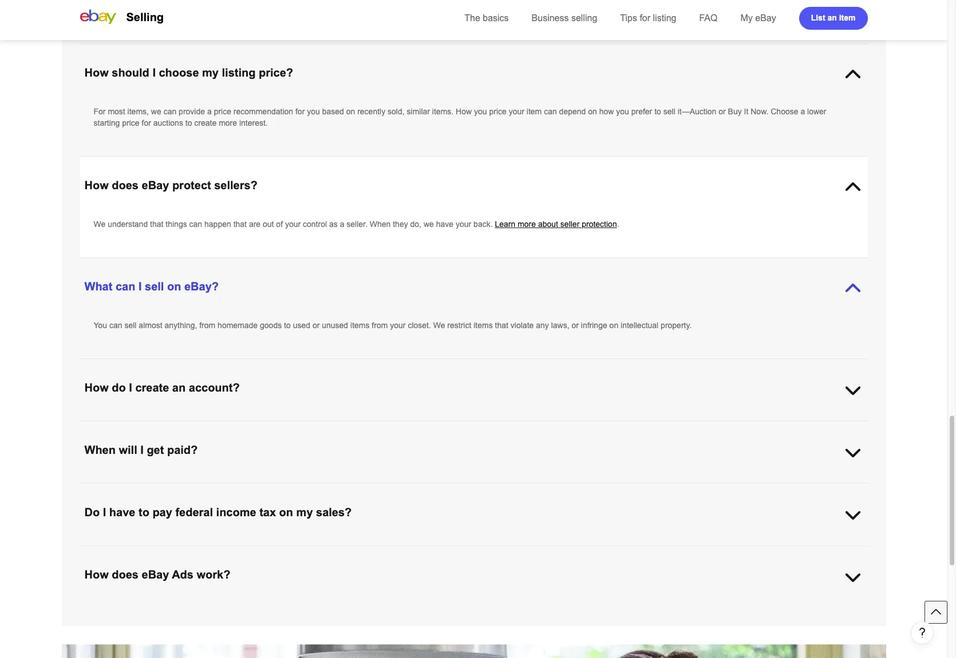 Task type: describe. For each thing, give the bounding box(es) containing it.
you down "marketplaces"
[[464, 559, 477, 568]]

how for how should i choose my listing price?
[[84, 66, 109, 79]]

for left based
[[295, 107, 305, 116]]

1 horizontal spatial we
[[433, 321, 445, 330]]

or inside starting on jan 1, 2022, irs regulations require all businesses that process payments, including online marketplaces like ebay, to issue a form 1099-k for all sellers who receive $600 or more in sales. the new tax reporting requirement may impact your 2022 tax return that you may file in 2023. however, just because you receive a 1099-k doesn't automatically mean that you'll owe taxes on the amount reported on your 1099- k. only goods that are sold for a profit are considered taxable, so you won't owe any taxes on something you sell for less than what you paid for it. for example, if you bought a bike for $1,000 last year, and then sold it on ebay today for $700, that $700 you made would generally not be subject to income tax. check out our
[[744, 547, 751, 556]]

after
[[94, 485, 111, 494]]

typically
[[107, 496, 136, 505]]

with
[[280, 610, 294, 619]]

of down tools
[[378, 621, 385, 630]]

profit
[[211, 570, 229, 579]]

2022
[[233, 559, 251, 568]]

list an item link
[[799, 7, 868, 30]]

your left control
[[285, 220, 301, 229]]

on down just
[[417, 570, 426, 579]]

1 vertical spatial business
[[209, 496, 240, 505]]

it—auction
[[678, 107, 716, 116]]

new
[[822, 547, 836, 556]]

your up profit
[[216, 559, 231, 568]]

0 vertical spatial within
[[645, 485, 666, 494]]

sell up 'almost' on the left
[[145, 281, 164, 293]]

items down then
[[833, 610, 852, 619]]

you right the items.
[[474, 107, 487, 116]]

a left the form
[[576, 547, 581, 556]]

0 vertical spatial get
[[346, 6, 358, 15]]

1 bank from the left
[[414, 485, 431, 494]]

1 horizontal spatial my
[[296, 507, 313, 519]]

you up "among"
[[162, 610, 175, 619]]

1 horizontal spatial get
[[147, 444, 164, 457]]

days.
[[717, 485, 736, 494]]

can left use
[[109, 6, 122, 15]]

your up billions in the left bottom of the page
[[197, 610, 212, 619]]

details
[[713, 422, 736, 432]]

0 horizontal spatial .
[[613, 621, 615, 630]]

form
[[583, 547, 602, 556]]

items down advertising
[[330, 621, 349, 630]]

what
[[542, 570, 559, 579]]

that down profit
[[204, 582, 217, 591]]

homemade
[[218, 321, 258, 330]]

$700
[[220, 582, 238, 591]]

1 packaging from the left
[[155, 6, 191, 15]]

0 vertical spatial learn
[[495, 220, 515, 229]]

1 vertical spatial k
[[534, 559, 540, 568]]

income inside starting on jan 1, 2022, irs regulations require all businesses that process payments, including online marketplaces like ebay, to issue a form 1099-k for all sellers who receive $600 or more in sales. the new tax reporting requirement may impact your 2022 tax return that you may file in 2023. however, just because you receive a 1099-k doesn't automatically mean that you'll owe taxes on the amount reported on your 1099- k. only goods that are sold for a profit are considered taxable, so you won't owe any taxes on something you sell for less than what you paid for it. for example, if you bought a bike for $1,000 last year, and then sold it on ebay today for $700, that $700 you made would generally not be subject to income tax. check out our
[[396, 582, 422, 591]]

0 vertical spatial the
[[464, 13, 480, 23]]

connection
[[477, 610, 515, 619]]

for inside to get started, select list an item. we'll help you create and verify your account, and set-up payment information during your first listing. have your preferred payment account details on hand and be ready to receive a call or text on your phone for verification.
[[192, 434, 202, 443]]

to inside after we confirm the buyer's payment has been received, payouts are sent directly to your bank account, monday through friday (excluding bank holidays), within two business days. once a payout is initiated, funds are typically available within 1-3 business days depending on your bank's normal processing time.
[[387, 485, 394, 494]]

of left control
[[276, 220, 283, 229]]

0 vertical spatial in
[[774, 547, 780, 556]]

2 horizontal spatial help
[[768, 610, 783, 619]]

seller
[[560, 220, 580, 229]]

hand
[[750, 422, 767, 432]]

size
[[500, 621, 514, 630]]

verify
[[307, 422, 326, 432]]

you left already
[[225, 6, 238, 15]]

be inside to get started, select list an item. we'll help you create and verify your account, and set-up payment information during your first listing. have your preferred payment account details on hand and be ready to receive a call or text on your phone for verification.
[[785, 422, 794, 432]]

i for get
[[140, 444, 144, 457]]

can up auctions
[[164, 107, 176, 116]]

we'll
[[215, 422, 232, 432]]

2 all from the left
[[644, 547, 652, 556]]

for down "impact"
[[192, 570, 202, 579]]

friday
[[526, 485, 548, 494]]

you right $700 on the left of the page
[[240, 582, 253, 591]]

for right bike
[[735, 570, 744, 579]]

the inside ebay ads can help you build your business on ebay with effective advertising tools that create a meaningful connection between you and ebay's global community of passionate buyers - and help you sell your items faster. stand out among billions of listings on ebay by putting your items in front of interested buyers no matter the size of your budget.
[[487, 621, 498, 630]]

you up the so
[[305, 559, 318, 568]]

item.
[[196, 422, 213, 432]]

you right the so
[[327, 570, 340, 579]]

require
[[238, 547, 263, 556]]

ebay down requirement
[[142, 569, 169, 582]]

list inside to get started, select list an item. we'll help you create and verify your account, and set-up payment information during your first listing. have your preferred payment account details on hand and be ready to receive a call or text on your phone for verification.
[[170, 422, 182, 432]]

are down "2022"
[[231, 570, 242, 579]]

an inside to get started, select list an item. we'll help you create and verify your account, and set-up payment information during your first listing. have your preferred payment account details on hand and be ready to receive a call or text on your phone for verification.
[[184, 422, 193, 432]]

0 horizontal spatial within
[[172, 496, 192, 505]]

faq
[[699, 13, 718, 23]]

0 vertical spatial item
[[839, 13, 856, 22]]

that down requirement
[[146, 570, 160, 579]]

the basics link
[[464, 13, 509, 23]]

most
[[108, 107, 125, 116]]

sold,
[[388, 107, 405, 116]]

of right "size"
[[516, 621, 523, 630]]

can left 'almost' on the left
[[109, 321, 122, 330]]

to left the purchase.
[[654, 6, 661, 15]]

already
[[258, 6, 284, 15]]

work?
[[197, 569, 230, 582]]

1 supplies from the left
[[194, 6, 223, 15]]

k.
[[94, 570, 101, 579]]

your down between
[[525, 621, 541, 630]]

the inside starting on jan 1, 2022, irs regulations require all businesses that process payments, including online marketplaces like ebay, to issue a form 1099-k for all sellers who receive $600 or more in sales. the new tax reporting requirement may impact your 2022 tax return that you may file in 2023. however, just because you receive a 1099-k doesn't automatically mean that you'll owe taxes on the amount reported on your 1099- k. only goods that are sold for a profit are considered taxable, so you won't owe any taxes on something you sell for less than what you paid for it. for example, if you bought a bike for $1,000 last year, and then sold it on ebay today for $700, that $700 you made would generally not be subject to income tax. check out our
[[727, 559, 738, 568]]

so
[[316, 570, 325, 579]]

0 horizontal spatial listing
[[222, 66, 256, 79]]

0 horizontal spatial any
[[140, 6, 153, 15]]

2 branded from the left
[[737, 6, 766, 15]]

for up the mean
[[632, 547, 641, 556]]

on right listings in the left of the page
[[243, 621, 252, 630]]

2 horizontal spatial .
[[805, 6, 807, 15]]

that inside ebay ads can help you build your business on ebay with effective advertising tools that create a meaningful connection between you and ebay's global community of passionate buyers - and help you sell your items faster. stand out among billions of listings on ebay by putting your items in front of interested buyers no matter the size of your budget.
[[388, 610, 402, 619]]

1 vertical spatial .
[[617, 220, 619, 229]]

front
[[360, 621, 376, 630]]

0 vertical spatial tax
[[259, 507, 276, 519]]

are left tips
[[607, 6, 618, 15]]

how do i create an account?
[[84, 382, 240, 394]]

ebay left my
[[717, 6, 735, 15]]

starting on jan 1, 2022, irs regulations require all businesses that process payments, including online marketplaces like ebay, to issue a form 1099-k for all sellers who receive $600 or more in sales. the new tax reporting requirement may impact your 2022 tax return that you may file in 2023. however, just because you receive a 1099-k doesn't automatically mean that you'll owe taxes on the amount reported on your 1099- k. only goods that are sold for a profit are considered taxable, so you won't owe any taxes on something you sell for less than what you paid for it. for example, if you bought a bike for $1,000 last year, and then sold it on ebay today for $700, that $700 you made would generally not be subject to income tax. check out our
[[94, 547, 851, 591]]

or inside to get started, select list an item. we'll help you create and verify your account, and set-up payment information during your first listing. have your preferred payment account details on hand and be ready to receive a call or text on your phone for verification.
[[115, 434, 122, 443]]

and right hand
[[770, 422, 783, 432]]

initiated,
[[800, 485, 830, 494]]

that down businesses
[[290, 559, 303, 568]]

be inside starting on jan 1, 2022, irs regulations require all businesses that process payments, including online marketplaces like ebay, to issue a form 1099-k for all sellers who receive $600 or more in sales. the new tax reporting requirement may impact your 2022 tax return that you may file in 2023. however, just because you receive a 1099-k doesn't automatically mean that you'll owe taxes on the amount reported on your 1099- k. only goods that are sold for a profit are considered taxable, so you won't owe any taxes on something you sell for less than what you paid for it. for example, if you bought a bike for $1,000 last year, and then sold it on ebay today for $700, that $700 you made would generally not be subject to income tax. check out our
[[348, 582, 357, 591]]

get inside to get started, select list an item. we'll help you create and verify your account, and set-up payment information during your first listing. have your preferred payment account details on hand and be ready to receive a call or text on your phone for verification.
[[104, 422, 115, 432]]

you for you can use any packaging supplies you may already have at home or get free boxes from carriers. for an added touch, ebay branded supplies are available to purchase. buy ebay branded packaging .
[[94, 6, 107, 15]]

you down year,
[[786, 610, 799, 619]]

ebay up faster.
[[94, 610, 112, 619]]

0 vertical spatial when
[[370, 220, 391, 229]]

infringe
[[581, 321, 607, 330]]

up
[[408, 422, 417, 432]]

1 horizontal spatial price
[[214, 107, 231, 116]]

on left jan on the bottom left
[[123, 547, 132, 556]]

0 horizontal spatial buy
[[701, 6, 714, 15]]

subject
[[360, 582, 385, 591]]

1 horizontal spatial list
[[811, 13, 825, 22]]

items right unused
[[350, 321, 370, 330]]

business
[[532, 13, 569, 23]]

you inside to get started, select list an item. we'll help you create and verify your account, and set-up payment information during your first listing. have your preferred payment account details on hand and be ready to receive a call or text on your phone for verification.
[[252, 422, 265, 432]]

has
[[228, 485, 241, 494]]

no
[[450, 621, 459, 630]]

create inside ebay ads can help you build your business on ebay with effective advertising tools that create a meaningful connection between you and ebay's global community of passionate buyers - and help you sell your items faster. stand out among billions of listings on ebay by putting your items in front of interested buyers no matter the size of your budget.
[[404, 610, 426, 619]]

your left closet.
[[390, 321, 406, 330]]

or right 'home'
[[337, 6, 344, 15]]

0 horizontal spatial buyers
[[424, 621, 448, 630]]

your down payouts
[[312, 496, 328, 505]]

0 horizontal spatial owe
[[363, 570, 378, 579]]

account, inside to get started, select list an item. we'll help you create and verify your account, and set-up payment information during your first listing. have your preferred payment account details on hand and be ready to receive a call or text on your phone for verification.
[[346, 422, 377, 432]]

a left bike
[[711, 570, 716, 579]]

2 horizontal spatial have
[[436, 220, 453, 229]]

0 horizontal spatial my
[[202, 66, 219, 79]]

you right if
[[669, 570, 682, 579]]

more inside starting on jan 1, 2022, irs regulations require all businesses that process payments, including online marketplaces like ebay, to issue a form 1099-k for all sellers who receive $600 or more in sales. the new tax reporting requirement may impact your 2022 tax return that you may file in 2023. however, just because you receive a 1099-k doesn't automatically mean that you'll owe taxes on the amount reported on your 1099- k. only goods that are sold for a profit are considered taxable, so you won't owe any taxes on something you sell for less than what you paid for it. for example, if you bought a bike for $1,000 last year, and then sold it on ebay today for $700, that $700 you made would generally not be subject to income tax. check out our
[[754, 547, 772, 556]]

1 horizontal spatial goods
[[260, 321, 282, 330]]

if
[[663, 570, 667, 579]]

mean
[[619, 559, 639, 568]]

1 horizontal spatial receive
[[696, 547, 722, 556]]

2 horizontal spatial payment
[[650, 422, 681, 432]]

can left depend
[[544, 107, 557, 116]]

a up less
[[507, 559, 511, 568]]

then
[[823, 570, 838, 579]]

of right the community
[[672, 610, 678, 619]]

a inside ebay ads can help you build your business on ebay with effective advertising tools that create a meaningful connection between you and ebay's global community of passionate buyers - and help you sell your items faster. stand out among billions of listings on ebay by putting your items in front of interested buyers no matter the size of your budget.
[[428, 610, 433, 619]]

create right do
[[135, 382, 169, 394]]

does for how does ebay ads work?
[[112, 569, 139, 582]]

1 horizontal spatial learn
[[572, 621, 593, 630]]

on up when will i get paid?
[[139, 434, 148, 443]]

ebay right touch,
[[523, 6, 541, 15]]

less
[[508, 570, 522, 579]]

0 vertical spatial sold
[[176, 570, 190, 579]]

provide
[[179, 107, 205, 116]]

set-
[[395, 422, 408, 432]]

account, inside after we confirm the buyer's payment has been received, payouts are sent directly to your bank account, monday through friday (excluding bank holidays), within two business days. once a payout is initiated, funds are typically available within 1-3 business days depending on your bank's normal processing time.
[[433, 485, 464, 494]]

1 horizontal spatial for
[[449, 6, 461, 15]]

1 horizontal spatial from
[[372, 321, 388, 330]]

including
[[403, 547, 434, 556]]

1 horizontal spatial 1099-
[[604, 547, 624, 556]]

a right as
[[340, 220, 344, 229]]

to right prefer
[[654, 107, 661, 116]]

out inside starting on jan 1, 2022, irs regulations require all businesses that process payments, including online marketplaces like ebay, to issue a form 1099-k for all sellers who receive $600 or more in sales. the new tax reporting requirement may impact your 2022 tax return that you may file in 2023. however, just because you receive a 1099-k doesn't automatically mean that you'll owe taxes on the amount reported on your 1099- k. only goods that are sold for a profit are considered taxable, so you won't owe any taxes on something you sell for less than what you paid for it. for example, if you bought a bike for $1,000 last year, and then sold it on ebay today for $700, that $700 you made would generally not be subject to income tax. check out our
[[464, 582, 475, 591]]

0 vertical spatial ads
[[172, 569, 193, 582]]

that left the things
[[150, 220, 163, 229]]

boxes
[[376, 6, 397, 15]]

i for sell
[[139, 281, 142, 293]]

you right how
[[616, 107, 629, 116]]

received,
[[263, 485, 296, 494]]

home
[[315, 6, 335, 15]]

2 vertical spatial tax
[[254, 559, 264, 568]]

on right based
[[346, 107, 355, 116]]

a inside to get started, select list an item. we'll help you create and verify your account, and set-up payment information during your first listing. have your preferred payment account details on hand and be ready to receive a call or text on your phone for verification.
[[94, 434, 98, 443]]

it
[[744, 107, 748, 116]]

on down depending
[[279, 507, 293, 519]]

0 horizontal spatial when
[[84, 444, 116, 457]]

1 vertical spatial in
[[350, 559, 356, 568]]

0 horizontal spatial have
[[109, 507, 135, 519]]

or inside for most items, we can provide a price recommendation for you based on recently sold, similar items. how you price your item can depend on how you prefer to sell it—auction or buy it now. choose a lower starting price for auctions to create more interest.
[[719, 107, 726, 116]]

and left set-
[[379, 422, 392, 432]]

$1,000
[[746, 570, 771, 579]]

and left the verify
[[292, 422, 305, 432]]

basics
[[483, 13, 509, 23]]

to
[[94, 422, 102, 432]]

sellers
[[654, 547, 677, 556]]

the inside after we confirm the buyer's payment has been received, payouts are sent directly to your bank account, monday through friday (excluding bank holidays), within two business days. once a payout is initiated, funds are typically available within 1-3 business days depending on your bank's normal processing time.
[[154, 485, 165, 494]]

for left it.
[[594, 570, 603, 579]]

budget.
[[543, 621, 570, 630]]

your down new
[[812, 559, 828, 568]]

impact
[[190, 559, 213, 568]]

your right the verify
[[329, 422, 344, 432]]

on up bike
[[715, 559, 724, 568]]

2 horizontal spatial from
[[399, 6, 415, 15]]

your right have on the bottom right of page
[[597, 422, 613, 432]]

between
[[518, 610, 548, 619]]

1 horizontal spatial payment
[[419, 422, 450, 432]]

because
[[431, 559, 462, 568]]

1 horizontal spatial available
[[620, 6, 652, 15]]

on left hand
[[738, 422, 747, 432]]

on left ebay?
[[167, 281, 181, 293]]

1 horizontal spatial more
[[518, 220, 536, 229]]

that left the violate in the right of the page
[[495, 321, 508, 330]]

0 horizontal spatial may
[[172, 559, 188, 568]]

my ebay
[[740, 13, 776, 23]]

starting
[[94, 118, 120, 128]]

faster.
[[94, 621, 115, 630]]

2 supplies from the left
[[575, 6, 604, 15]]

are right happen
[[249, 220, 261, 229]]

ebay?
[[184, 281, 219, 293]]

how for how does ebay ads work?
[[84, 569, 109, 582]]

tips for listing link
[[620, 13, 676, 23]]

0 horizontal spatial 1099-
[[514, 559, 534, 568]]

help inside to get started, select list an item. we'll help you create and verify your account, and set-up payment information during your first listing. have your preferred payment account details on hand and be ready to receive a call or text on your phone for verification.
[[235, 422, 250, 432]]

available inside after we confirm the buyer's payment has been received, payouts are sent directly to your bank account, monday through friday (excluding bank holidays), within two business days. once a payout is initiated, funds are typically available within 1-3 business days depending on your bank's normal processing time.
[[138, 496, 170, 505]]

ebay up by
[[259, 610, 278, 619]]

for right tips
[[640, 13, 650, 23]]

that left process at left
[[318, 547, 331, 556]]

monday
[[466, 485, 494, 494]]

amount
[[740, 559, 767, 568]]

issue
[[555, 547, 574, 556]]

you up budget. at bottom right
[[550, 610, 563, 619]]

ebay left protect
[[142, 179, 169, 192]]

sent
[[342, 485, 357, 494]]

text
[[124, 434, 137, 443]]

2 horizontal spatial may
[[320, 559, 335, 568]]

back.
[[473, 220, 493, 229]]

stand
[[118, 621, 139, 630]]

or right used
[[312, 321, 320, 330]]

to left used
[[284, 321, 291, 330]]

are up today
[[162, 570, 173, 579]]

free
[[360, 6, 374, 15]]

your left back.
[[456, 220, 471, 229]]

2 packaging from the left
[[769, 6, 805, 15]]

things
[[166, 220, 187, 229]]

taxable,
[[286, 570, 314, 579]]

are down after at the bottom of page
[[94, 496, 105, 505]]

on left how
[[588, 107, 597, 116]]

2023.
[[359, 559, 379, 568]]

do i have to pay federal income tax on my sales?
[[84, 507, 352, 519]]

0 horizontal spatial price
[[122, 118, 139, 128]]

about
[[538, 220, 558, 229]]

doesn't
[[542, 559, 568, 568]]

something
[[428, 570, 465, 579]]

0 horizontal spatial receive
[[479, 559, 505, 568]]

to up doesn't
[[547, 547, 553, 556]]

2 horizontal spatial price
[[489, 107, 507, 116]]

1 vertical spatial we
[[424, 220, 434, 229]]

create inside for most items, we can provide a price recommendation for you based on recently sold, similar items. how you price your item can depend on how you prefer to sell it—auction or buy it now. choose a lower starting price for auctions to create more interest.
[[194, 118, 217, 128]]

a inside after we confirm the buyer's payment has been received, payouts are sent directly to your bank account, monday through friday (excluding bank holidays), within two business days. once a payout is initiated, funds are typically available within 1-3 business days depending on your bank's normal processing time.
[[759, 485, 764, 494]]



Task type: vqa. For each thing, say whether or not it's contained in the screenshot.


Task type: locate. For each thing, give the bounding box(es) containing it.
of left listings in the left of the page
[[208, 621, 214, 630]]

to left pay
[[139, 507, 149, 519]]

control
[[303, 220, 327, 229]]

process
[[333, 547, 361, 556]]

ads inside ebay ads can help you build your business on ebay with effective advertising tools that create a meaningful connection between you and ebay's global community of passionate buyers - and help you sell your items faster. stand out among billions of listings on ebay by putting your items in front of interested buyers no matter the size of your budget.
[[114, 610, 127, 619]]

on up year,
[[801, 559, 810, 568]]

you down what
[[94, 321, 107, 330]]

1 horizontal spatial branded
[[737, 6, 766, 15]]

for right carriers.
[[449, 6, 461, 15]]

receive right who on the bottom right of page
[[696, 547, 722, 556]]

what can i sell on ebay?
[[84, 281, 219, 293]]

pay
[[153, 507, 172, 519]]

0 vertical spatial buyers
[[721, 610, 746, 619]]

that up example, in the bottom right of the page
[[641, 559, 654, 568]]

1 you from the top
[[94, 6, 107, 15]]

buy inside for most items, we can provide a price recommendation for you based on recently sold, similar items. how you price your item can depend on how you prefer to sell it—auction or buy it now. choose a lower starting price for auctions to create more interest.
[[728, 107, 742, 116]]

0 vertical spatial we
[[94, 220, 105, 229]]

0 vertical spatial available
[[620, 6, 652, 15]]

1 horizontal spatial supplies
[[575, 6, 604, 15]]

example,
[[628, 570, 661, 579]]

for left less
[[496, 570, 506, 579]]

how left should
[[84, 66, 109, 79]]

my ebay link
[[740, 13, 776, 23]]

the left 'basics'
[[464, 13, 480, 23]]

1,
[[150, 547, 156, 556]]

0 horizontal spatial income
[[216, 507, 256, 519]]

interested
[[387, 621, 422, 630]]

$600
[[724, 547, 742, 556]]

now.
[[751, 107, 768, 116]]

branded right touch,
[[543, 6, 573, 15]]

year,
[[788, 570, 805, 579]]

for down items,
[[142, 118, 151, 128]]

2 horizontal spatial the
[[727, 559, 738, 568]]

branded right the faq
[[737, 6, 766, 15]]

i for create
[[129, 382, 132, 394]]

when
[[370, 220, 391, 229], [84, 444, 116, 457]]

how up understand
[[84, 179, 109, 192]]

the down $600
[[727, 559, 738, 568]]

1 horizontal spatial buyers
[[721, 610, 746, 619]]

0 vertical spatial receive
[[828, 422, 853, 432]]

1 horizontal spatial the
[[487, 621, 498, 630]]

0 horizontal spatial taxes
[[395, 570, 414, 579]]

get
[[346, 6, 358, 15], [104, 422, 115, 432], [147, 444, 164, 457]]

1 vertical spatial have
[[436, 220, 453, 229]]

a right provide
[[207, 107, 212, 116]]

been
[[243, 485, 261, 494]]

1 vertical spatial out
[[464, 582, 475, 591]]

k down ebay,
[[534, 559, 540, 568]]

business selling
[[532, 13, 597, 23]]

are up bank's
[[328, 485, 340, 494]]

through
[[497, 485, 524, 494]]

2 vertical spatial get
[[147, 444, 164, 457]]

create
[[194, 118, 217, 128], [135, 382, 169, 394], [267, 422, 289, 432], [404, 610, 426, 619]]

is
[[792, 485, 798, 494]]

2 horizontal spatial any
[[536, 321, 549, 330]]

or right laws,
[[572, 321, 579, 330]]

$700,
[[182, 582, 202, 591]]

when down call
[[84, 444, 116, 457]]

listing left price?
[[222, 66, 256, 79]]

items.
[[432, 107, 454, 116]]

buyers left no
[[424, 621, 448, 630]]

for most items, we can provide a price recommendation for you based on recently sold, similar items. how you price your item can depend on how you prefer to sell it—auction or buy it now. choose a lower starting price for auctions to create more interest.
[[94, 107, 826, 128]]

1 vertical spatial income
[[396, 582, 422, 591]]

can right the things
[[189, 220, 202, 229]]

ads down "impact"
[[172, 569, 193, 582]]

payment inside after we confirm the buyer's payment has been received, payouts are sent directly to your bank account, monday through friday (excluding bank holidays), within two business days. once a payout is initiated, funds are typically available within 1-3 business days depending on your bank's normal processing time.
[[195, 485, 226, 494]]

tools
[[369, 610, 386, 619]]

0 vertical spatial listing
[[653, 13, 676, 23]]

from right anything,
[[199, 321, 215, 330]]

supplies
[[194, 6, 223, 15], [575, 6, 604, 15]]

buyers
[[721, 610, 746, 619], [424, 621, 448, 630]]

ebay right my
[[755, 13, 776, 23]]

bank
[[414, 485, 431, 494], [589, 485, 607, 494]]

more up amount
[[754, 547, 772, 556]]

we up typically
[[113, 485, 123, 494]]

you left based
[[307, 107, 320, 116]]

0 horizontal spatial help
[[145, 610, 160, 619]]

bank left holidays),
[[589, 485, 607, 494]]

2 does from the top
[[112, 569, 139, 582]]

ready
[[796, 422, 816, 432]]

income
[[216, 507, 256, 519], [396, 582, 422, 591]]

0 vertical spatial business
[[683, 485, 714, 494]]

learn
[[495, 220, 515, 229], [572, 621, 593, 630]]

during
[[494, 422, 516, 432]]

1 horizontal spatial taxes
[[694, 559, 713, 568]]

1 horizontal spatial item
[[839, 13, 856, 22]]

goods inside starting on jan 1, 2022, irs regulations require all businesses that process payments, including online marketplaces like ebay, to issue a form 1099-k for all sellers who receive $600 or more in sales. the new tax reporting requirement may impact your 2022 tax return that you may file in 2023. however, just because you receive a 1099-k doesn't automatically mean that you'll owe taxes on the amount reported on your 1099- k. only goods that are sold for a profit are considered taxable, so you won't owe any taxes on something you sell for less than what you paid for it. for example, if you bought a bike for $1,000 last year, and then sold it on ebay today for $700, that $700 you made would generally not be subject to income tax. check out our
[[122, 570, 144, 579]]

sell inside ebay ads can help you build your business on ebay with effective advertising tools that create a meaningful connection between you and ebay's global community of passionate buyers - and help you sell your items faster. stand out among billions of listings on ebay by putting your items in front of interested buyers no matter the size of your budget.
[[801, 610, 813, 619]]

starting
[[94, 547, 121, 556]]

account, up time.
[[433, 485, 464, 494]]

or right call
[[115, 434, 122, 443]]

1099- down like
[[514, 559, 534, 568]]

when will i get paid?
[[84, 444, 198, 457]]

1 vertical spatial buy
[[728, 107, 742, 116]]

only
[[103, 570, 120, 579]]

1 vertical spatial does
[[112, 569, 139, 582]]

how for how do i create an account?
[[84, 382, 109, 394]]

0 vertical spatial you
[[94, 6, 107, 15]]

for inside for most items, we can provide a price recommendation for you based on recently sold, similar items. how you price your item can depend on how you prefer to sell it—auction or buy it now. choose a lower starting price for auctions to create more interest.
[[94, 107, 106, 116]]

the
[[154, 485, 165, 494], [727, 559, 738, 568], [487, 621, 498, 630]]

receive inside to get started, select list an item. we'll help you create and verify your account, and set-up payment information during your first listing. have your preferred payment account details on hand and be ready to receive a call or text on your phone for verification.
[[828, 422, 853, 432]]

ebay inside starting on jan 1, 2022, irs regulations require all businesses that process payments, including online marketplaces like ebay, to issue a form 1099-k for all sellers who receive $600 or more in sales. the new tax reporting requirement may impact your 2022 tax return that you may file in 2023. however, just because you receive a 1099-k doesn't automatically mean that you'll owe taxes on the amount reported on your 1099- k. only goods that are sold for a profit are considered taxable, so you won't owe any taxes on something you sell for less than what you paid for it. for example, if you bought a bike for $1,000 last year, and then sold it on ebay today for $700, that $700 you made would generally not be subject to income tax. check out our
[[128, 582, 146, 591]]

0 horizontal spatial item
[[527, 107, 542, 116]]

you left paid
[[561, 570, 574, 579]]

2 vertical spatial more
[[754, 547, 772, 556]]

0 horizontal spatial sold
[[94, 582, 108, 591]]

1 vertical spatial when
[[84, 444, 116, 457]]

payment right up
[[419, 422, 450, 432]]

any inside starting on jan 1, 2022, irs regulations require all businesses that process payments, including online marketplaces like ebay, to issue a form 1099-k for all sellers who receive $600 or more in sales. the new tax reporting requirement may impact your 2022 tax return that you may file in 2023. however, just because you receive a 1099-k doesn't automatically mean that you'll owe taxes on the amount reported on your 1099- k. only goods that are sold for a profit are considered taxable, so you won't owe any taxes on something you sell for less than what you paid for it. for example, if you bought a bike for $1,000 last year, and then sold it on ebay today for $700, that $700 you made would generally not be subject to income tax. check out our
[[380, 570, 393, 579]]

after we confirm the buyer's payment has been received, payouts are sent directly to your bank account, monday through friday (excluding bank holidays), within two business days. once a payout is initiated, funds are typically available within 1-3 business days depending on your bank's normal processing time.
[[94, 485, 852, 505]]

0 vertical spatial taxes
[[694, 559, 713, 568]]

income left tax. at the left
[[396, 582, 422, 591]]

1 vertical spatial ads
[[114, 610, 127, 619]]

1 vertical spatial tax
[[839, 547, 849, 556]]

2 you from the top
[[94, 321, 107, 330]]

1 vertical spatial you
[[94, 321, 107, 330]]

packaging right use
[[155, 6, 191, 15]]

ebay ads can help you build your business on ebay with effective advertising tools that create a meaningful connection between you and ebay's global community of passionate buyers - and help you sell your items faster. stand out among billions of listings on ebay by putting your items in front of interested buyers no matter the size of your budget.
[[94, 610, 852, 630]]

my
[[202, 66, 219, 79], [296, 507, 313, 519]]

tax right new
[[839, 547, 849, 556]]

create inside to get started, select list an item. we'll help you create and verify your account, and set-up payment information during your first listing. have your preferred payment account details on hand and be ready to receive a call or text on your phone for verification.
[[267, 422, 289, 432]]

tips
[[620, 13, 637, 23]]

list
[[811, 13, 825, 22], [170, 422, 182, 432]]

2 vertical spatial the
[[487, 621, 498, 630]]

buyer's
[[167, 485, 193, 494]]

selling
[[126, 11, 164, 23]]

sales.
[[783, 547, 804, 556]]

packaging right my
[[769, 6, 805, 15]]

how does ebay protect sellers?
[[84, 179, 258, 192]]

within left two
[[645, 485, 666, 494]]

marketplaces
[[460, 547, 508, 556]]

0 vertical spatial k
[[624, 547, 630, 556]]

to right ready
[[819, 422, 825, 432]]

sellers?
[[214, 179, 258, 192]]

1 horizontal spatial k
[[624, 547, 630, 556]]

touch,
[[499, 6, 521, 15]]

for inside starting on jan 1, 2022, irs regulations require all businesses that process payments, including online marketplaces like ebay, to issue a form 1099-k for all sellers who receive $600 or more in sales. the new tax reporting requirement may impact your 2022 tax return that you may file in 2023. however, just because you receive a 1099-k doesn't automatically mean that you'll owe taxes on the amount reported on your 1099- k. only goods that are sold for a profit are considered taxable, so you won't owe any taxes on something you sell for less than what you paid for it. for example, if you bought a bike for $1,000 last year, and then sold it on ebay today for $700, that $700 you made would generally not be subject to income tax. check out our
[[614, 570, 626, 579]]

your up processing
[[396, 485, 411, 494]]

on down made
[[248, 610, 257, 619]]

learn more .
[[572, 621, 615, 630]]

0 horizontal spatial for
[[94, 107, 106, 116]]

do,
[[410, 220, 421, 229]]

on right it
[[117, 582, 126, 591]]

1 vertical spatial get
[[104, 422, 115, 432]]

have left at
[[286, 6, 304, 15]]

that up the interested
[[388, 610, 402, 619]]

won't
[[342, 570, 361, 579]]

your down "effective"
[[312, 621, 327, 630]]

k up the mean
[[624, 547, 630, 556]]

business right two
[[683, 485, 714, 494]]

and right -
[[753, 610, 766, 619]]

how left do
[[84, 382, 109, 394]]

billions
[[181, 621, 205, 630]]

1 vertical spatial receive
[[696, 547, 722, 556]]

2 horizontal spatial 1099-
[[830, 559, 851, 568]]

0 horizontal spatial list
[[170, 422, 182, 432]]

0 vertical spatial buy
[[701, 6, 714, 15]]

items right restrict
[[474, 321, 493, 330]]

0 vertical spatial list
[[811, 13, 825, 22]]

faq link
[[699, 13, 718, 23]]

sell inside for most items, we can provide a price recommendation for you based on recently sold, similar items. how you price your item can depend on how you prefer to sell it—auction or buy it now. choose a lower starting price for auctions to create more interest.
[[663, 107, 675, 116]]

all left sellers at the right
[[644, 547, 652, 556]]

businesses
[[275, 547, 315, 556]]

last
[[773, 570, 785, 579]]

list an item
[[811, 13, 856, 22]]

1 horizontal spatial all
[[644, 547, 652, 556]]

of
[[276, 220, 283, 229], [672, 610, 678, 619], [208, 621, 214, 630], [378, 621, 385, 630], [516, 621, 523, 630]]

0 vertical spatial owe
[[677, 559, 692, 568]]

reporting
[[94, 559, 125, 568]]

i for choose
[[152, 66, 156, 79]]

for right today
[[170, 582, 180, 591]]

how
[[84, 66, 109, 79], [456, 107, 472, 116], [84, 179, 109, 192], [84, 382, 109, 394], [84, 569, 109, 582]]

0 horizontal spatial bank
[[414, 485, 431, 494]]

2 vertical spatial any
[[380, 570, 393, 579]]

and up budget. at bottom right
[[565, 610, 579, 619]]

0 vertical spatial be
[[785, 422, 794, 432]]

out left our
[[464, 582, 475, 591]]

the inside starting on jan 1, 2022, irs regulations require all businesses that process payments, including online marketplaces like ebay, to issue a form 1099-k for all sellers who receive $600 or more in sales. the new tax reporting requirement may impact your 2022 tax return that you may file in 2023. however, just because you receive a 1099-k doesn't automatically mean that you'll owe taxes on the amount reported on your 1099- k. only goods that are sold for a profit are considered taxable, so you won't owe any taxes on something you sell for less than what you paid for it. for example, if you bought a bike for $1,000 last year, and then sold it on ebay today for $700, that $700 you made would generally not be subject to income tax. check out our
[[806, 547, 819, 556]]

time.
[[423, 496, 440, 505]]

sell inside starting on jan 1, 2022, irs regulations require all businesses that process payments, including online marketplaces like ebay, to issue a form 1099-k for all sellers who receive $600 or more in sales. the new tax reporting requirement may impact your 2022 tax return that you may file in 2023. however, just because you receive a 1099-k doesn't automatically mean that you'll owe taxes on the amount reported on your 1099- k. only goods that are sold for a profit are considered taxable, so you won't owe any taxes on something you sell for less than what you paid for it. for example, if you bought a bike for $1,000 last year, and then sold it on ebay today for $700, that $700 you made would generally not be subject to income tax. check out our
[[482, 570, 494, 579]]

holidays),
[[609, 485, 643, 494]]

2 vertical spatial business
[[214, 610, 246, 619]]

account, left set-
[[346, 422, 377, 432]]

intellectual
[[621, 321, 658, 330]]

i
[[152, 66, 156, 79], [139, 281, 142, 293], [129, 382, 132, 394], [140, 444, 144, 457], [103, 507, 106, 519]]

account,
[[346, 422, 377, 432], [433, 485, 464, 494]]

create up the interested
[[404, 610, 426, 619]]

1099-
[[604, 547, 624, 556], [514, 559, 534, 568], [830, 559, 851, 568]]

check
[[439, 582, 462, 591]]

your inside for most items, we can provide a price recommendation for you based on recently sold, similar items. how you price your item can depend on how you prefer to sell it—auction or buy it now. choose a lower starting price for auctions to create more interest.
[[509, 107, 524, 116]]

1 vertical spatial be
[[348, 582, 357, 591]]

more inside for most items, we can provide a price recommendation for you based on recently sold, similar items. how you price your item can depend on how you prefer to sell it—auction or buy it now. choose a lower starting price for auctions to create more interest.
[[219, 118, 237, 128]]

1 horizontal spatial listing
[[653, 13, 676, 23]]

lower
[[807, 107, 826, 116]]

1 horizontal spatial within
[[645, 485, 666, 494]]

auctions
[[153, 118, 183, 128]]

you for you can sell almost anything, from homemade goods to used or unused items from your closet. we restrict items that violate any laws, or infringe on intellectual property.
[[94, 321, 107, 330]]

understand
[[108, 220, 148, 229]]

owe down 2023. at the left bottom of the page
[[363, 570, 378, 579]]

your left depend
[[509, 107, 524, 116]]

we inside for most items, we can provide a price recommendation for you based on recently sold, similar items. how you price your item can depend on how you prefer to sell it—auction or buy it now. choose a lower starting price for auctions to create more interest.
[[151, 107, 161, 116]]

buy left it
[[728, 107, 742, 116]]

ebay left by
[[254, 621, 273, 630]]

out left control
[[263, 220, 274, 229]]

2 horizontal spatial get
[[346, 6, 358, 15]]

does down reporting
[[112, 569, 139, 582]]

can inside ebay ads can help you build your business on ebay with effective advertising tools that create a meaningful connection between you and ebay's global community of passionate buyers - and help you sell your items faster. stand out among billions of listings on ebay by putting your items in front of interested buyers no matter the size of your budget.
[[130, 610, 143, 619]]

when left "they"
[[370, 220, 391, 229]]

on inside after we confirm the buyer's payment has been received, payouts are sent directly to your bank account, monday through friday (excluding bank holidays), within two business days. once a payout is initiated, funds are typically available within 1-3 business days depending on your bank's normal processing time.
[[301, 496, 310, 505]]

have
[[286, 6, 304, 15], [436, 220, 453, 229], [109, 507, 135, 519]]

ads
[[172, 569, 193, 582], [114, 610, 127, 619]]

does for how does ebay protect sellers?
[[112, 179, 139, 192]]

1 vertical spatial learn
[[572, 621, 593, 630]]

the down connection
[[487, 621, 498, 630]]

1 all from the left
[[265, 547, 273, 556]]

1 vertical spatial sold
[[94, 582, 108, 591]]

0 horizontal spatial goods
[[122, 570, 144, 579]]

1 horizontal spatial buy
[[728, 107, 742, 116]]

0 horizontal spatial out
[[141, 621, 152, 630]]

. left list an item
[[805, 6, 807, 15]]

recently
[[357, 107, 385, 116]]

1 does from the top
[[112, 179, 139, 192]]

2 vertical spatial for
[[614, 570, 626, 579]]

carriers.
[[418, 6, 447, 15]]

how for how does ebay protect sellers?
[[84, 179, 109, 192]]

and inside starting on jan 1, 2022, irs regulations require all businesses that process payments, including online marketplaces like ebay, to issue a form 1099-k for all sellers who receive $600 or more in sales. the new tax reporting requirement may impact your 2022 tax return that you may file in 2023. however, just because you receive a 1099-k doesn't automatically mean that you'll owe taxes on the amount reported on your 1099- k. only goods that are sold for a profit are considered taxable, so you won't owe any taxes on something you sell for less than what you paid for it. for example, if you bought a bike for $1,000 last year, and then sold it on ebay today for $700, that $700 you made would generally not be subject to income tax. check out our
[[807, 570, 821, 579]]

1 horizontal spatial any
[[380, 570, 393, 579]]

the left buyer's
[[154, 485, 165, 494]]

0 horizontal spatial more
[[219, 118, 237, 128]]

out inside ebay ads can help you build your business on ebay with effective advertising tools that create a meaningful connection between you and ebay's global community of passionate buyers - and help you sell your items faster. stand out among billions of listings on ebay by putting your items in front of interested buyers no matter the size of your budget.
[[141, 621, 152, 630]]

anything,
[[165, 321, 197, 330]]

1 horizontal spatial we
[[151, 107, 161, 116]]

1099- up then
[[830, 559, 851, 568]]

a left lower
[[801, 107, 805, 116]]

1 horizontal spatial packaging
[[769, 6, 805, 15]]

we up auctions
[[151, 107, 161, 116]]

help up "among"
[[145, 610, 160, 619]]

2 vertical spatial out
[[141, 621, 152, 630]]

we inside after we confirm the buyer's payment has been received, payouts are sent directly to your bank account, monday through friday (excluding bank holidays), within two business days. once a payout is initiated, funds are typically available within 1-3 business days depending on your bank's normal processing time.
[[113, 485, 123, 494]]

0 vertical spatial income
[[216, 507, 256, 519]]

a
[[207, 107, 212, 116], [801, 107, 805, 116], [340, 220, 344, 229], [94, 434, 98, 443], [759, 485, 764, 494], [576, 547, 581, 556], [507, 559, 511, 568], [204, 570, 209, 579], [711, 570, 716, 579], [428, 610, 433, 619]]

1 vertical spatial for
[[94, 107, 106, 116]]

business inside ebay ads can help you build your business on ebay with effective advertising tools that create a meaningful connection between you and ebay's global community of passionate buyers - and help you sell your items faster. stand out among billions of listings on ebay by putting your items in front of interested buyers no matter the size of your budget.
[[214, 610, 246, 619]]

tax down depending
[[259, 507, 276, 519]]

to inside to get started, select list an item. we'll help you create and verify your account, and set-up payment information during your first listing. have your preferred payment account details on hand and be ready to receive a call or text on your phone for verification.
[[819, 422, 825, 432]]

are
[[607, 6, 618, 15], [249, 220, 261, 229], [328, 485, 340, 494], [94, 496, 105, 505], [162, 570, 173, 579], [231, 570, 242, 579]]

how should i choose my listing price?
[[84, 66, 293, 79]]

ebay
[[523, 6, 541, 15], [717, 6, 735, 15], [755, 13, 776, 23], [142, 179, 169, 192], [142, 569, 169, 582], [128, 582, 146, 591], [94, 610, 112, 619], [259, 610, 278, 619], [254, 621, 273, 630]]

2 vertical spatial have
[[109, 507, 135, 519]]

0 vertical spatial we
[[151, 107, 161, 116]]

0 horizontal spatial payment
[[195, 485, 226, 494]]

automatically
[[570, 559, 617, 568]]

1 horizontal spatial may
[[240, 6, 255, 15]]

1 horizontal spatial owe
[[677, 559, 692, 568]]

in inside ebay ads can help you build your business on ebay with effective advertising tools that create a meaningful connection between you and ebay's global community of passionate buyers - and help you sell your items faster. stand out among billions of listings on ebay by putting your items in front of interested buyers no matter the size of your budget.
[[351, 621, 357, 630]]

1 vertical spatial any
[[536, 321, 549, 330]]

the left new
[[806, 547, 819, 556]]

get up call
[[104, 422, 115, 432]]

ads up stand
[[114, 610, 127, 619]]

do
[[112, 382, 126, 394]]

listing right tips
[[653, 13, 676, 23]]

2 bank from the left
[[589, 485, 607, 494]]

0 horizontal spatial we
[[94, 220, 105, 229]]

file
[[338, 559, 348, 568]]

irs
[[181, 547, 194, 556]]

learn more link
[[572, 621, 613, 630]]

owe
[[677, 559, 692, 568], [363, 570, 378, 579]]

1 vertical spatial available
[[138, 496, 170, 505]]

item inside for most items, we can provide a price recommendation for you based on recently sold, similar items. how you price your item can depend on how you prefer to sell it—auction or buy it now. choose a lower starting price for auctions to create more interest.
[[527, 107, 542, 116]]

1 horizontal spatial help
[[235, 422, 250, 432]]

2 horizontal spatial more
[[754, 547, 772, 556]]

help, opens dialogs image
[[917, 628, 928, 639]]

1 vertical spatial more
[[518, 220, 536, 229]]

0 vertical spatial account,
[[346, 422, 377, 432]]

1 vertical spatial list
[[170, 422, 182, 432]]

1 horizontal spatial have
[[286, 6, 304, 15]]

1 branded from the left
[[543, 6, 573, 15]]

your down then
[[815, 610, 831, 619]]

1 horizontal spatial out
[[263, 220, 274, 229]]

0 horizontal spatial from
[[199, 321, 215, 330]]

how inside for most items, we can provide a price recommendation for you based on recently sold, similar items. how you price your item can depend on how you prefer to sell it—auction or buy it now. choose a lower starting price for auctions to create more interest.
[[456, 107, 472, 116]]

income down days
[[216, 507, 256, 519]]

to get started, select list an item. we'll help you create and verify your account, and set-up payment information during your first listing. have your preferred payment account details on hand and be ready to receive a call or text on your phone for verification.
[[94, 422, 853, 443]]

create down provide
[[194, 118, 217, 128]]

that right happen
[[233, 220, 247, 229]]

0 horizontal spatial be
[[348, 582, 357, 591]]

protect
[[172, 179, 211, 192]]

0 horizontal spatial ads
[[114, 610, 127, 619]]

we left understand
[[94, 220, 105, 229]]

we
[[94, 220, 105, 229], [433, 321, 445, 330]]

selling
[[571, 13, 597, 23]]

within down buyer's
[[172, 496, 192, 505]]

2 horizontal spatial out
[[464, 582, 475, 591]]



